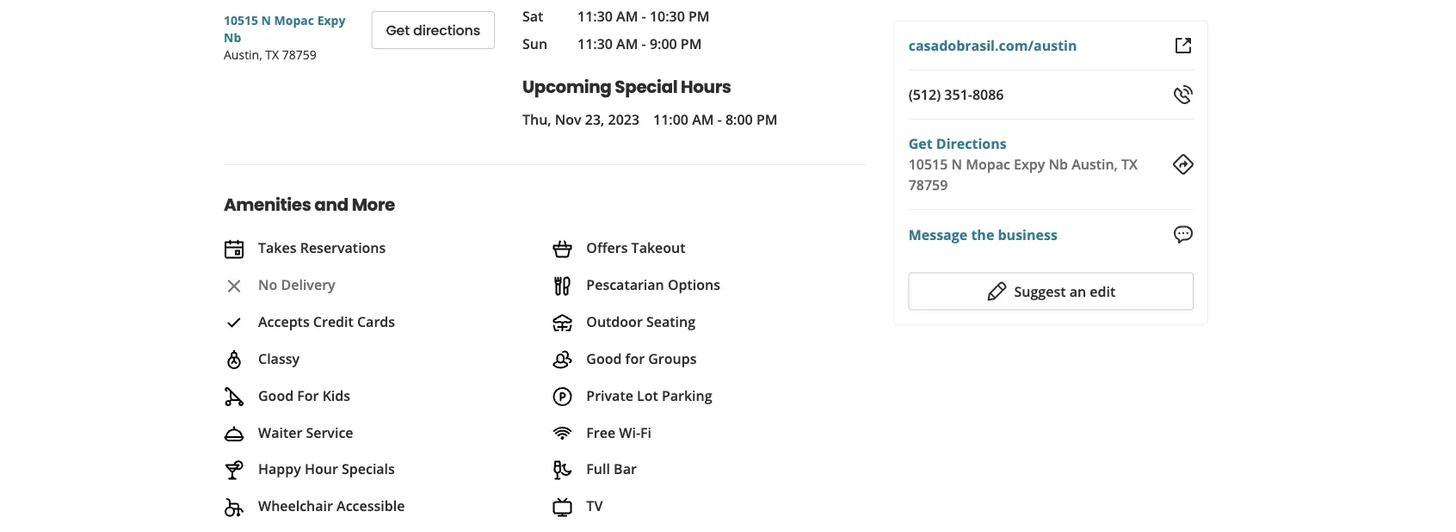 Task type: describe. For each thing, give the bounding box(es) containing it.
wheelchair accessible
[[258, 497, 405, 515]]

get directions 10515 n mopac expy nb austin, tx 78759
[[909, 134, 1138, 194]]

fi
[[640, 423, 652, 441]]

suggest an edit button
[[909, 273, 1194, 310]]

am for 9:00
[[616, 34, 638, 53]]

hour
[[305, 460, 338, 478]]

nb inside 10515 n mopac expy nb austin, tx 78759
[[224, 29, 241, 45]]

waiter
[[258, 423, 302, 441]]

and
[[314, 193, 348, 217]]

reservations
[[300, 238, 386, 257]]

accepts
[[258, 312, 310, 331]]

waiter service
[[258, 423, 353, 441]]

edit
[[1090, 282, 1116, 301]]

expy inside get directions 10515 n mopac expy nb austin, tx 78759
[[1014, 155, 1045, 173]]

accepts credit cards
[[258, 312, 395, 331]]

mopac inside 10515 n mopac expy nb austin, tx 78759
[[274, 12, 314, 28]]

casadobrasil.com/austin link
[[909, 36, 1077, 55]]

nov
[[555, 110, 582, 129]]

seating
[[646, 312, 695, 331]]

special
[[615, 75, 677, 99]]

parking
[[662, 386, 712, 404]]

message
[[909, 225, 968, 243]]

classy
[[258, 349, 300, 368]]

sat
[[522, 7, 543, 25]]

happy hour specials
[[258, 460, 395, 478]]

9:00
[[650, 34, 677, 53]]

24 phone v2 image
[[1173, 84, 1194, 105]]

24 television v2 image
[[552, 497, 573, 518]]

n inside 10515 n mopac expy nb austin, tx 78759
[[261, 12, 271, 28]]

11:00 am - 8:00 pm
[[653, 110, 778, 129]]

24 parking v2 image
[[552, 386, 573, 407]]

business
[[998, 225, 1058, 243]]

78759 inside get directions 10515 n mopac expy nb austin, tx 78759
[[909, 176, 948, 194]]

11:30 for 11:30 am - 9:00 pm
[[577, 34, 613, 53]]

24 wifi v2 image
[[552, 423, 573, 444]]

directions
[[936, 134, 1007, 153]]

11:30 am - 10:30 pm
[[577, 7, 710, 25]]

24 food v2 image
[[552, 276, 573, 296]]

24 pencil v2 image
[[987, 281, 1007, 302]]

24 reservation v2 image
[[224, 239, 244, 259]]

message the business
[[909, 225, 1058, 243]]

casadobrasil.com/austin
[[909, 36, 1077, 55]]

23,
[[585, 110, 604, 129]]

for
[[297, 386, 319, 404]]

upcoming
[[522, 75, 611, 99]]

24 close v2 image
[[224, 276, 244, 296]]

credit
[[313, 312, 354, 331]]

lot
[[637, 386, 658, 404]]

sun
[[522, 34, 547, 53]]

(512)
[[909, 85, 941, 104]]

good for good for kids
[[258, 386, 294, 404]]

private
[[586, 386, 633, 404]]

24 outdoor seating v2 image
[[552, 313, 573, 333]]

cards
[[357, 312, 395, 331]]

- for 9:00
[[642, 34, 646, 53]]

upcoming special hours
[[522, 75, 731, 99]]

private lot parking
[[586, 386, 712, 404]]

amenities and more
[[224, 193, 395, 217]]

takes
[[258, 238, 296, 257]]

24 shopping v2 image
[[552, 239, 573, 259]]

suggest
[[1014, 282, 1066, 301]]

pm for 11:00 am - 8:00 pm
[[756, 110, 778, 129]]

outdoor
[[586, 312, 643, 331]]

options
[[668, 275, 720, 294]]

accessible
[[337, 497, 405, 515]]

offers takeout
[[586, 238, 686, 257]]

- for 10:30
[[642, 7, 646, 25]]

tx inside 10515 n mopac expy nb austin, tx 78759
[[265, 46, 279, 62]]

351-
[[944, 85, 972, 104]]

11:30 am - 9:00 pm
[[577, 34, 702, 53]]

24 happy hour v2 image
[[224, 460, 244, 481]]

groups
[[648, 349, 697, 368]]

8:00
[[725, 110, 753, 129]]

24 kids v2 image
[[224, 386, 244, 407]]

pm for 11:30 am - 9:00 pm
[[681, 34, 702, 53]]

more
[[352, 193, 395, 217]]

wi-
[[619, 423, 640, 441]]

24 external link v2 image
[[1173, 35, 1194, 56]]

good for kids
[[258, 386, 350, 404]]

24 directions v2 image
[[1173, 154, 1194, 175]]

tx inside get directions 10515 n mopac expy nb austin, tx 78759
[[1121, 155, 1138, 173]]

11:30 for 11:30 am - 10:30 pm
[[577, 7, 613, 25]]

8086
[[972, 85, 1004, 104]]

takes reservations
[[258, 238, 386, 257]]

thu,
[[522, 110, 551, 129]]



Task type: vqa. For each thing, say whether or not it's contained in the screenshot.
date
no



Task type: locate. For each thing, give the bounding box(es) containing it.
1 vertical spatial pm
[[681, 34, 702, 53]]

pm
[[688, 7, 710, 25], [681, 34, 702, 53], [756, 110, 778, 129]]

0 vertical spatial get
[[386, 21, 410, 40]]

specials
[[342, 460, 395, 478]]

1 horizontal spatial good
[[586, 349, 622, 368]]

austin, inside 10515 n mopac expy nb austin, tx 78759
[[224, 46, 262, 62]]

0 horizontal spatial good
[[258, 386, 294, 404]]

pm for 11:30 am - 10:30 pm
[[688, 7, 710, 25]]

good for groups
[[586, 349, 697, 368]]

happy
[[258, 460, 301, 478]]

get
[[386, 21, 410, 40], [909, 134, 933, 153]]

tv
[[586, 497, 603, 515]]

1 horizontal spatial 10515
[[909, 155, 948, 173]]

amenities and more element
[[196, 164, 880, 530]]

10515 n mopac expy nb link
[[224, 12, 345, 45]]

1 horizontal spatial expy
[[1014, 155, 1045, 173]]

tx left 24 directions v2 image
[[1121, 155, 1138, 173]]

1 horizontal spatial austin,
[[1072, 155, 1118, 173]]

1 vertical spatial -
[[642, 34, 646, 53]]

get directions link
[[371, 11, 495, 49]]

0 horizontal spatial 10515
[[224, 12, 258, 28]]

0 vertical spatial pm
[[688, 7, 710, 25]]

free
[[586, 423, 616, 441]]

0 horizontal spatial austin,
[[224, 46, 262, 62]]

0 horizontal spatial nb
[[224, 29, 241, 45]]

outdoor seating
[[586, 312, 695, 331]]

pm right 9:00
[[681, 34, 702, 53]]

0 vertical spatial nb
[[224, 29, 241, 45]]

11:30 up upcoming
[[577, 34, 613, 53]]

0 horizontal spatial 78759
[[282, 46, 317, 62]]

0 horizontal spatial get
[[386, 21, 410, 40]]

1 horizontal spatial mopac
[[966, 155, 1010, 173]]

1 horizontal spatial n
[[951, 155, 962, 173]]

24 wheelchair v2 image
[[224, 497, 244, 518]]

- left 10:30 in the left top of the page
[[642, 7, 646, 25]]

1 vertical spatial good
[[258, 386, 294, 404]]

0 vertical spatial n
[[261, 12, 271, 28]]

24 checkmark v2 image
[[224, 313, 244, 333]]

full
[[586, 460, 610, 478]]

1 horizontal spatial get
[[909, 134, 933, 153]]

2 vertical spatial -
[[717, 110, 722, 129]]

1 vertical spatial austin,
[[1072, 155, 1118, 173]]

2 11:30 from the top
[[577, 34, 613, 53]]

1 vertical spatial mopac
[[966, 155, 1010, 173]]

am right 11:00
[[692, 110, 714, 129]]

0 horizontal spatial tx
[[265, 46, 279, 62]]

1 vertical spatial tx
[[1121, 155, 1138, 173]]

thu, nov 23, 2023
[[522, 110, 639, 129]]

tx
[[265, 46, 279, 62], [1121, 155, 1138, 173]]

(512) 351-8086
[[909, 85, 1004, 104]]

10515 inside 10515 n mopac expy nb austin, tx 78759
[[224, 12, 258, 28]]

bar
[[614, 460, 637, 478]]

-
[[642, 7, 646, 25], [642, 34, 646, 53], [717, 110, 722, 129]]

0 vertical spatial tx
[[265, 46, 279, 62]]

mopac
[[274, 12, 314, 28], [966, 155, 1010, 173]]

austin, inside get directions 10515 n mopac expy nb austin, tx 78759
[[1072, 155, 1118, 173]]

0 vertical spatial am
[[616, 7, 638, 25]]

nb
[[224, 29, 241, 45], [1049, 155, 1068, 173]]

24 nightlife v2 image
[[552, 460, 573, 481]]

get down the (512)
[[909, 134, 933, 153]]

10:30
[[650, 7, 685, 25]]

get for get directions 10515 n mopac expy nb austin, tx 78759
[[909, 134, 933, 153]]

10515
[[224, 12, 258, 28], [909, 155, 948, 173]]

nb inside get directions 10515 n mopac expy nb austin, tx 78759
[[1049, 155, 1068, 173]]

full bar
[[586, 460, 637, 478]]

1 vertical spatial nb
[[1049, 155, 1068, 173]]

expy inside 10515 n mopac expy nb austin, tx 78759
[[317, 12, 345, 28]]

get inside get directions 10515 n mopac expy nb austin, tx 78759
[[909, 134, 933, 153]]

0 vertical spatial 78759
[[282, 46, 317, 62]]

1 vertical spatial 10515
[[909, 155, 948, 173]]

11:30 up 11:30 am - 9:00 pm
[[577, 7, 613, 25]]

pm right 8:00
[[756, 110, 778, 129]]

1 vertical spatial n
[[951, 155, 962, 173]]

78759
[[282, 46, 317, 62], [909, 176, 948, 194]]

kids
[[322, 386, 350, 404]]

0 horizontal spatial mopac
[[274, 12, 314, 28]]

hours
[[681, 75, 731, 99]]

get directions
[[386, 21, 480, 40]]

24 message v2 image
[[1173, 224, 1194, 245]]

- left 9:00
[[642, 34, 646, 53]]

1 horizontal spatial tx
[[1121, 155, 1138, 173]]

pescatarian options
[[586, 275, 720, 294]]

takeout
[[631, 238, 686, 257]]

- for 8:00
[[717, 110, 722, 129]]

suggest an edit
[[1014, 282, 1116, 301]]

no delivery
[[258, 275, 335, 294]]

0 vertical spatial 10515
[[224, 12, 258, 28]]

pm right 10:30 in the left top of the page
[[688, 7, 710, 25]]

0 horizontal spatial n
[[261, 12, 271, 28]]

1 11:30 from the top
[[577, 7, 613, 25]]

24 waiter v2 image
[[224, 423, 244, 444]]

directions
[[413, 21, 480, 40]]

2 vertical spatial am
[[692, 110, 714, 129]]

n inside get directions 10515 n mopac expy nb austin, tx 78759
[[951, 155, 962, 173]]

0 vertical spatial -
[[642, 7, 646, 25]]

am down 11:30 am - 10:30 pm
[[616, 34, 638, 53]]

24 groups v2 image
[[552, 349, 573, 370]]

delivery
[[281, 275, 335, 294]]

0 vertical spatial mopac
[[274, 12, 314, 28]]

10515 inside get directions 10515 n mopac expy nb austin, tx 78759
[[909, 155, 948, 173]]

get directions link
[[909, 134, 1007, 153]]

for
[[625, 349, 645, 368]]

24 ambience v2 image
[[224, 349, 244, 370]]

service
[[306, 423, 353, 441]]

10515 n mopac expy nb austin, tx 78759
[[224, 12, 345, 62]]

free wi-fi
[[586, 423, 652, 441]]

get for get directions
[[386, 21, 410, 40]]

offers
[[586, 238, 628, 257]]

am for 8:00
[[692, 110, 714, 129]]

78759 down the 10515 n mopac expy nb link
[[282, 46, 317, 62]]

1 vertical spatial 78759
[[909, 176, 948, 194]]

1 vertical spatial expy
[[1014, 155, 1045, 173]]

0 vertical spatial 11:30
[[577, 7, 613, 25]]

wheelchair
[[258, 497, 333, 515]]

an
[[1069, 282, 1086, 301]]

1 vertical spatial am
[[616, 34, 638, 53]]

0 horizontal spatial expy
[[317, 12, 345, 28]]

0 vertical spatial expy
[[317, 12, 345, 28]]

1 vertical spatial 11:30
[[577, 34, 613, 53]]

11:30
[[577, 7, 613, 25], [577, 34, 613, 53]]

good for good for groups
[[586, 349, 622, 368]]

2 vertical spatial pm
[[756, 110, 778, 129]]

amenities
[[224, 193, 311, 217]]

tx down the 10515 n mopac expy nb link
[[265, 46, 279, 62]]

1 horizontal spatial nb
[[1049, 155, 1068, 173]]

no
[[258, 275, 277, 294]]

mopac inside get directions 10515 n mopac expy nb austin, tx 78759
[[966, 155, 1010, 173]]

78759 up message
[[909, 176, 948, 194]]

get left directions on the top left
[[386, 21, 410, 40]]

- left 8:00
[[717, 110, 722, 129]]

am up 11:30 am - 9:00 pm
[[616, 7, 638, 25]]

pescatarian
[[586, 275, 664, 294]]

11:00
[[653, 110, 688, 129]]

message the business button
[[909, 224, 1058, 245]]

good
[[586, 349, 622, 368], [258, 386, 294, 404]]

2023
[[608, 110, 639, 129]]

am for 10:30
[[616, 7, 638, 25]]

the
[[971, 225, 994, 243]]

0 vertical spatial good
[[586, 349, 622, 368]]

78759 inside 10515 n mopac expy nb austin, tx 78759
[[282, 46, 317, 62]]

1 vertical spatial get
[[909, 134, 933, 153]]

1 horizontal spatial 78759
[[909, 176, 948, 194]]

0 vertical spatial austin,
[[224, 46, 262, 62]]



